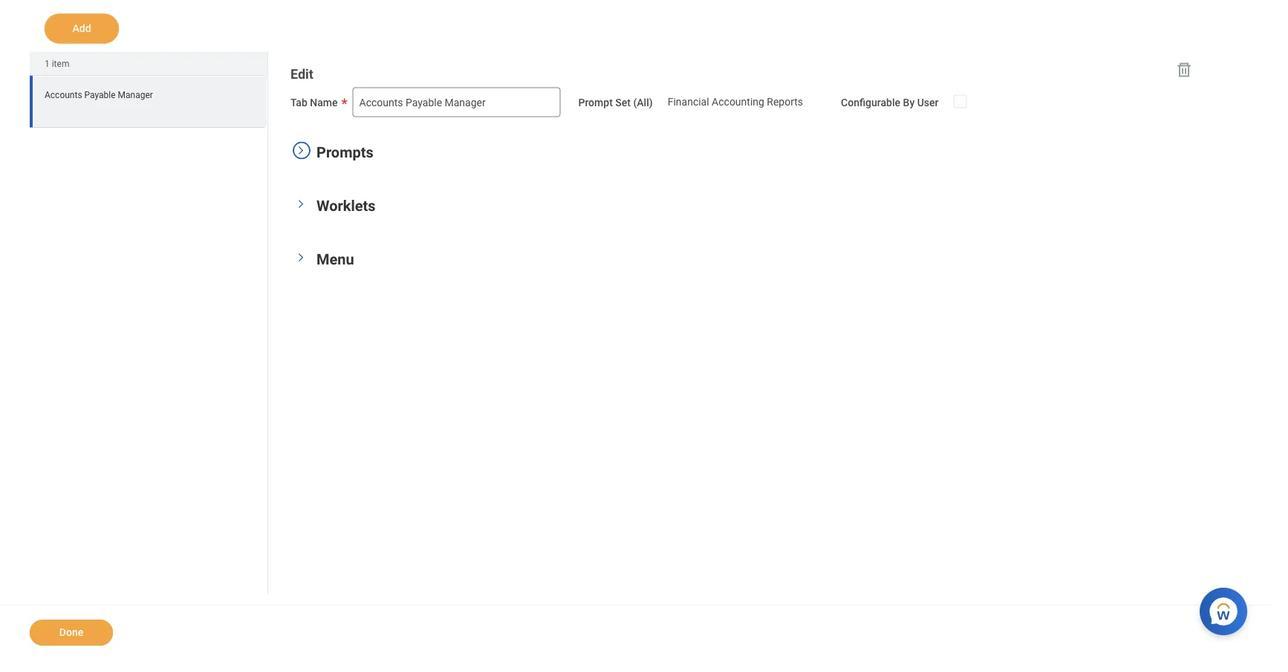 Task type: locate. For each thing, give the bounding box(es) containing it.
worklets
[[317, 197, 376, 215]]

chevron down image left prompts
[[296, 142, 306, 159]]

delete image
[[1175, 61, 1193, 78]]

1 item
[[45, 58, 69, 69]]

prompts button
[[317, 144, 374, 161]]

name
[[310, 96, 338, 108]]

chevron down image for worklets
[[296, 195, 306, 213]]

financial
[[668, 96, 709, 108]]

set
[[615, 96, 631, 108]]

configurable
[[841, 96, 901, 108]]

chevron down image
[[296, 142, 306, 159], [296, 195, 306, 213]]

chevron down image left worklets
[[296, 195, 306, 213]]

prompt
[[578, 96, 613, 108]]

0 vertical spatial chevron down image
[[296, 142, 306, 159]]

1 chevron down image from the top
[[296, 142, 306, 159]]

add button
[[45, 14, 119, 43]]

manager
[[118, 90, 153, 100]]

chevron down image for prompts
[[296, 142, 306, 159]]

1
[[45, 58, 50, 69]]

navigation pane region
[[268, 51, 1212, 312]]

accounts
[[45, 90, 82, 100]]

menu
[[317, 251, 354, 268]]

item
[[52, 58, 69, 69]]

worklets button
[[317, 197, 376, 215]]

tab
[[291, 96, 307, 108]]

region
[[30, 52, 268, 595]]

1 vertical spatial chevron down image
[[296, 195, 306, 213]]

tab name
[[291, 96, 338, 108]]

chevron down image
[[296, 249, 306, 266]]

edit
[[291, 66, 314, 82]]

2 chevron down image from the top
[[296, 195, 306, 213]]

region containing 1 item
[[30, 52, 268, 595]]

done button
[[30, 620, 113, 646]]



Task type: vqa. For each thing, say whether or not it's contained in the screenshot.
'item'
yes



Task type: describe. For each thing, give the bounding box(es) containing it.
payable
[[84, 90, 116, 100]]

add
[[72, 22, 91, 35]]

by
[[903, 96, 915, 108]]

accounts payable manager
[[45, 90, 153, 100]]

prompts
[[317, 144, 374, 161]]

prompt set (all)
[[578, 96, 653, 108]]

configurable by user
[[841, 96, 939, 108]]

user
[[917, 96, 939, 108]]

done
[[59, 626, 83, 639]]

menu button
[[317, 251, 354, 268]]

accounting
[[712, 96, 764, 108]]

(all)
[[633, 96, 653, 108]]

financial accounting reports
[[668, 96, 803, 108]]

Tab Name text field
[[353, 87, 561, 117]]

reports
[[767, 96, 803, 108]]



